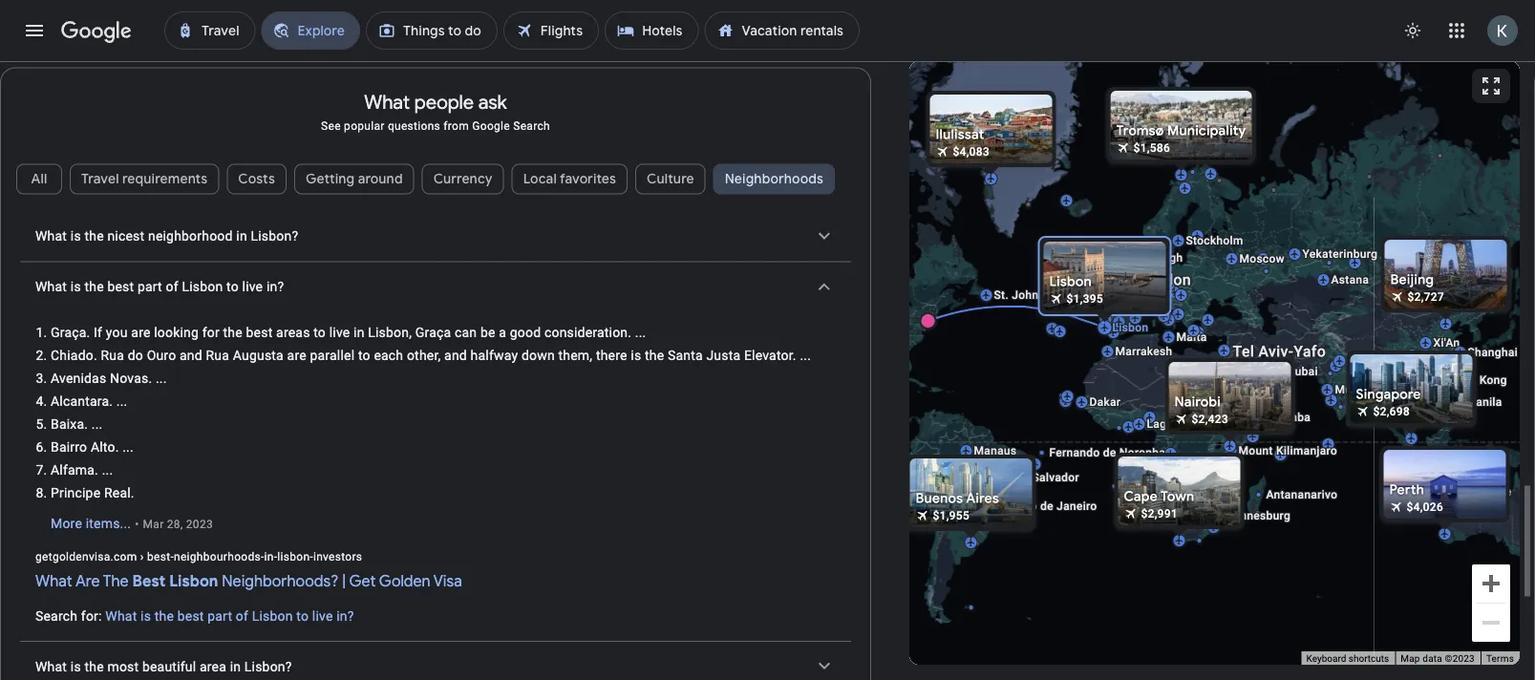 Task type: vqa. For each thing, say whether or not it's contained in the screenshot.
the best-
yes



Task type: describe. For each thing, give the bounding box(es) containing it.
singapore
[[1356, 386, 1421, 403]]

tromsø municipality
[[1116, 122, 1246, 139]]

mar 28, 2023
[[143, 518, 213, 531]]

there
[[596, 348, 627, 363]]

to left the each
[[358, 348, 370, 363]]

consideration.
[[545, 325, 632, 340]]

... right the alto.
[[122, 439, 134, 455]]

stockholm
[[1186, 234, 1244, 247]]

... down ouro
[[156, 371, 167, 386]]

de for rio
[[1040, 500, 1054, 513]]

28,
[[167, 518, 183, 531]]

ask
[[478, 90, 507, 115]]

$1,395
[[1067, 292, 1103, 306]]

cape
[[1124, 488, 1158, 505]]

what is the best part of lisbon to live in? button
[[20, 262, 851, 312]]

if
[[94, 325, 102, 340]]

salvador
[[1032, 471, 1079, 484]]

looking
[[154, 325, 199, 340]]

down
[[522, 348, 555, 363]]

xi'an
[[1434, 336, 1460, 350]]

janeiro
[[1057, 500, 1097, 513]]

search inside what people ask see popular questions from google search
[[513, 119, 550, 132]]

each
[[374, 348, 403, 363]]

marrakesh
[[1115, 345, 1173, 358]]

principe
[[51, 485, 101, 501]]

cape town
[[1124, 488, 1195, 505]]

what is the best part of lisbon to live in? link
[[105, 608, 354, 624]]

addis
[[1242, 411, 1273, 424]]

0 vertical spatial are
[[131, 325, 151, 340]]

tel
[[1233, 342, 1254, 361]]

2 and from the left
[[444, 348, 467, 363]]

what for what is the most beautiful area in lisbon?
[[35, 659, 67, 674]]

best-
[[147, 550, 174, 563]]

is for what is the best part of lisbon to live in?
[[70, 279, 81, 295]]

lisbon up marrakesh
[[1113, 321, 1149, 334]]

what is the most beautiful area in lisbon? button
[[20, 642, 851, 680]]

mount kilimanjaro
[[1239, 444, 1337, 458]]

buenos
[[916, 490, 963, 507]]

tel aviv-yafo
[[1233, 342, 1326, 361]]

be
[[480, 325, 495, 340]]

graça.
[[51, 325, 90, 340]]

1586 US dollars text field
[[1134, 141, 1170, 155]]

2727 US dollars text field
[[1408, 290, 1445, 304]]

for:
[[81, 608, 102, 624]]

what for what is the nicest neighborhood in lisbon?
[[35, 228, 67, 244]]

$2,727
[[1408, 290, 1445, 304]]

the inside what is the best part of lisbon to live in? dropdown button
[[85, 279, 104, 295]]

what is the nicest neighborhood in lisbon?
[[35, 228, 298, 244]]

what is the most beautiful area in lisbon?
[[35, 659, 292, 674]]

search for: what is the best part of lisbon to live in?
[[35, 608, 354, 624]]

other,
[[407, 348, 441, 363]]

best inside graça. if you are looking for the best areas to live in lisbon, graça can be a good consideration. ... chiado. rua do ouro and rua augusta are parallel to each other, and halfway down them, there is the santa justa elevator. ... avenidas novas. ... alcantara. ... baixa. ... bairro alto. ... alfama. ... principe real.
[[246, 325, 273, 340]]

them,
[[558, 348, 593, 363]]

hong
[[1448, 374, 1477, 387]]

live for lisbon
[[312, 608, 333, 624]]

1395 US dollars text field
[[1067, 292, 1103, 306]]

data
[[1423, 653, 1443, 665]]

region containing what are the
[[1, 211, 870, 680]]

change appearance image
[[1390, 8, 1436, 53]]

$2,991
[[1141, 507, 1178, 521]]

©2023
[[1445, 653, 1475, 665]]

neighborhood
[[148, 228, 233, 244]]

golden
[[379, 572, 431, 591]]

aires
[[966, 490, 999, 507]]

justa
[[706, 348, 741, 363]]

graça. if you are looking for the best areas to live in lisbon, graça can be a good consideration. ... chiado. rua do ouro and rua augusta are parallel to each other, and halfway down them, there is the santa justa elevator. ... avenidas novas. ... alcantara. ... baixa. ... bairro alto. ... alfama. ... principe real.
[[51, 325, 811, 501]]

the inside the what is the most beautiful area in lisbon? dropdown button
[[85, 659, 104, 674]]

more items... link
[[51, 516, 131, 532]]

live inside dropdown button
[[242, 279, 263, 295]]

malta
[[1177, 331, 1207, 344]]

2698 US dollars text field
[[1373, 405, 1410, 418]]

costs button
[[227, 156, 287, 202]]

terms link
[[1486, 653, 1514, 665]]

currency
[[433, 170, 493, 188]]

yafo
[[1294, 342, 1326, 361]]

areas
[[276, 325, 310, 340]]

novas.
[[110, 371, 152, 386]]

part inside dropdown button
[[138, 279, 162, 295]]

shanghai
[[1468, 346, 1518, 359]]

johannesburg
[[1214, 509, 1291, 523]]

elevator.
[[744, 348, 797, 363]]

more items...
[[51, 516, 131, 532]]

from
[[444, 119, 469, 132]]

in inside graça. if you are looking for the best areas to live in lisbon, graça can be a good consideration. ... chiado. rua do ouro and rua augusta are parallel to each other, and halfway down them, there is the santa justa elevator. ... avenidas novas. ... alcantara. ... baixa. ... bairro alto. ... alfama. ... principe real.
[[354, 325, 365, 340]]

hong kong
[[1448, 374, 1507, 387]]

edinburgh
[[1129, 251, 1183, 265]]

in? inside what is the best part of lisbon to live in? dropdown button
[[266, 279, 284, 295]]

1 and from the left
[[180, 348, 202, 363]]

people
[[414, 90, 474, 115]]

in-
[[264, 550, 277, 563]]

1 vertical spatial lisbon?
[[244, 659, 292, 674]]

investors
[[313, 550, 362, 563]]

map region
[[885, 0, 1535, 680]]

1 vertical spatial of
[[236, 608, 248, 624]]

buenos aires
[[916, 490, 999, 507]]

do
[[128, 348, 143, 363]]

terms
[[1486, 653, 1514, 665]]

... down the alto.
[[102, 462, 113, 478]]

alfama.
[[51, 462, 98, 478]]

municipality
[[1167, 122, 1246, 139]]

lisbon up 1395 us dollars text box
[[1049, 273, 1092, 290]]

lisbon inside getgoldenvisa.com › best-neighbourhoods-in-lisbon-investors what are the best lisbon neighborhoods? | get golden visa
[[169, 572, 218, 591]]

is for what is the nicest neighborhood in lisbon?
[[70, 228, 81, 244]]

4026 US dollars text field
[[1407, 501, 1444, 514]]

view larger map image
[[1480, 75, 1503, 97]]

to up parallel
[[314, 325, 326, 340]]

the
[[103, 572, 129, 591]]

0 vertical spatial lisbon?
[[251, 228, 298, 244]]

neighborhoods button
[[713, 156, 835, 202]]

area
[[200, 659, 226, 674]]

chiado.
[[51, 348, 97, 363]]

getting around button
[[294, 156, 414, 202]]

getgoldenvisa.com › best-neighbourhoods-in-lisbon-investors what are the best lisbon neighborhoods? | get golden visa
[[35, 550, 462, 591]]

$1,586
[[1134, 141, 1170, 155]]

to inside dropdown button
[[226, 279, 239, 295]]

ulaanbaatar
[[1428, 287, 1493, 300]]



Task type: locate. For each thing, give the bounding box(es) containing it.
0 horizontal spatial de
[[1040, 500, 1054, 513]]

getting
[[306, 170, 355, 188]]

1 vertical spatial best
[[246, 325, 273, 340]]

2 vertical spatial best
[[177, 608, 204, 624]]

0 horizontal spatial are
[[131, 325, 151, 340]]

aviv-
[[1259, 342, 1294, 361]]

getgoldenvisa.com
[[35, 550, 137, 563]]

2991 US dollars text field
[[1141, 507, 1178, 521]]

broome
[[1470, 485, 1512, 499]]

mar
[[143, 518, 164, 531]]

2 rua from the left
[[206, 348, 229, 363]]

st. john's
[[994, 289, 1046, 302]]

live for areas
[[329, 325, 350, 340]]

in right neighborhood
[[236, 228, 247, 244]]

what for what is the best part of lisbon to live in?
[[35, 279, 67, 295]]

1 horizontal spatial are
[[287, 348, 306, 363]]

visa
[[434, 572, 462, 591]]

the down the best
[[155, 608, 174, 624]]

1 horizontal spatial search
[[513, 119, 550, 132]]

2 vertical spatial in
[[230, 659, 241, 674]]

the left santa
[[645, 348, 664, 363]]

0 horizontal spatial part
[[138, 279, 162, 295]]

lisbon? down costs button
[[251, 228, 298, 244]]

of inside dropdown button
[[166, 279, 178, 295]]

what inside getgoldenvisa.com › best-neighbourhoods-in-lisbon-investors what are the best lisbon neighborhoods? | get golden visa
[[35, 572, 72, 591]]

what inside what people ask see popular questions from google search
[[364, 90, 410, 115]]

the up if
[[85, 279, 104, 295]]

1 vertical spatial de
[[1040, 500, 1054, 513]]

0 vertical spatial de
[[1103, 446, 1116, 460]]

is for what is the most beautiful area in lisbon?
[[70, 659, 81, 674]]

2 vertical spatial live
[[312, 608, 333, 624]]

noronha
[[1120, 446, 1166, 460]]

1 horizontal spatial of
[[236, 608, 248, 624]]

best up beautiful
[[177, 608, 204, 624]]

1 horizontal spatial rua
[[206, 348, 229, 363]]

loading results progress bar
[[0, 61, 1535, 65]]

0 horizontal spatial search
[[35, 608, 78, 624]]

bairro
[[51, 439, 87, 455]]

1 rua from the left
[[101, 348, 124, 363]]

rua down for
[[206, 348, 229, 363]]

in?
[[266, 279, 284, 295], [336, 608, 354, 624]]

google
[[472, 119, 510, 132]]

1 vertical spatial live
[[329, 325, 350, 340]]

requirements
[[122, 170, 208, 188]]

best up augusta
[[246, 325, 273, 340]]

best inside dropdown button
[[107, 279, 134, 295]]

part up looking
[[138, 279, 162, 295]]

de right rio
[[1040, 500, 1054, 513]]

most
[[107, 659, 139, 674]]

in right area
[[230, 659, 241, 674]]

beijing
[[1391, 271, 1434, 289]]

0 horizontal spatial rua
[[101, 348, 124, 363]]

st.
[[994, 289, 1009, 302]]

is left the most
[[70, 659, 81, 674]]

0 horizontal spatial in?
[[266, 279, 284, 295]]

of
[[166, 279, 178, 295], [236, 608, 248, 624]]

search left for:
[[35, 608, 78, 624]]

1 vertical spatial in?
[[336, 608, 354, 624]]

1 horizontal spatial in?
[[336, 608, 354, 624]]

live inside graça. if you are looking for the best areas to live in lisbon, graça can be a good consideration. ... chiado. rua do ouro and rua augusta are parallel to each other, and halfway down them, there is the santa justa elevator. ... avenidas novas. ... alcantara. ... baixa. ... bairro alto. ... alfama. ... principe real.
[[329, 325, 350, 340]]

are up do
[[131, 325, 151, 340]]

in inside what is the nicest neighborhood in lisbon? dropdown button
[[236, 228, 247, 244]]

4083 US dollars text field
[[953, 145, 990, 159]]

0 horizontal spatial best
[[107, 279, 134, 295]]

the left 'nicest' at the top left
[[85, 228, 104, 244]]

...
[[635, 325, 646, 340], [800, 348, 811, 363], [156, 371, 167, 386], [116, 393, 128, 409], [92, 416, 103, 432], [122, 439, 134, 455], [102, 462, 113, 478]]

fernando
[[1049, 446, 1100, 460]]

baixa.
[[51, 416, 88, 432]]

manaus
[[974, 444, 1017, 458]]

$2,698
[[1373, 405, 1410, 418]]

1 horizontal spatial best
[[177, 608, 204, 624]]

ouro
[[147, 348, 176, 363]]

local favorites
[[523, 170, 616, 188]]

... up the alto.
[[92, 416, 103, 432]]

popular
[[344, 119, 385, 132]]

in left lisbon,
[[354, 325, 365, 340]]

halfway
[[471, 348, 518, 363]]

get
[[349, 572, 376, 591]]

de left noronha
[[1103, 446, 1116, 460]]

mount
[[1239, 444, 1273, 458]]

perth
[[1390, 481, 1425, 499]]

are
[[75, 572, 100, 591]]

to down neighborhood
[[226, 279, 239, 295]]

moscow
[[1240, 252, 1285, 266]]

dubai
[[1287, 365, 1318, 378]]

in inside the what is the most beautiful area in lisbon? dropdown button
[[230, 659, 241, 674]]

and down can
[[444, 348, 467, 363]]

map data ©2023
[[1401, 653, 1475, 665]]

see
[[321, 119, 341, 132]]

yekaterinburg
[[1303, 247, 1378, 261]]

to
[[226, 279, 239, 295], [314, 325, 326, 340], [358, 348, 370, 363], [296, 608, 309, 624]]

lisbon down the neighborhoods?
[[252, 608, 293, 624]]

is up graça.
[[70, 279, 81, 295]]

neighborhoods
[[725, 170, 823, 188]]

in? down |
[[336, 608, 354, 624]]

map
[[1401, 653, 1420, 665]]

is right there
[[631, 348, 641, 363]]

1 vertical spatial are
[[287, 348, 306, 363]]

you
[[106, 325, 128, 340]]

costs
[[238, 170, 275, 188]]

... right elevator.
[[800, 348, 811, 363]]

lisbon,
[[368, 325, 412, 340]]

2423 US dollars text field
[[1192, 413, 1229, 426]]

keyboard
[[1307, 653, 1346, 665]]

local favorites button
[[512, 156, 628, 202]]

0 vertical spatial live
[[242, 279, 263, 295]]

part
[[138, 279, 162, 295], [208, 608, 232, 624]]

what left are at the left of page
[[35, 572, 72, 591]]

1 vertical spatial in
[[354, 325, 365, 340]]

alto.
[[91, 439, 119, 455]]

live up parallel
[[329, 325, 350, 340]]

region
[[1, 211, 870, 680]]

neighborhoods?
[[222, 572, 339, 591]]

fernando de noronha
[[1049, 446, 1166, 460]]

best up you
[[107, 279, 134, 295]]

what up popular
[[364, 90, 410, 115]]

the inside what is the nicest neighborhood in lisbon? dropdown button
[[85, 228, 104, 244]]

local
[[523, 170, 557, 188]]

0 horizontal spatial and
[[180, 348, 202, 363]]

$4,026
[[1407, 501, 1444, 514]]

live up augusta
[[242, 279, 263, 295]]

1 horizontal spatial de
[[1103, 446, 1116, 460]]

tromsø
[[1116, 122, 1164, 139]]

in? up areas on the left of page
[[266, 279, 284, 295]]

1 vertical spatial search
[[35, 608, 78, 624]]

rua left do
[[101, 348, 124, 363]]

lisbon up search for: what is the best part of lisbon to live in? at the left
[[169, 572, 218, 591]]

is left 'nicest' at the top left
[[70, 228, 81, 244]]

addis ababa
[[1242, 411, 1311, 424]]

travel requirements button
[[70, 156, 219, 202]]

what for what people ask see popular questions from google search
[[364, 90, 410, 115]]

what up graça.
[[35, 279, 67, 295]]

and down looking
[[180, 348, 202, 363]]

main menu image
[[23, 19, 46, 42]]

culture
[[647, 170, 694, 188]]

0 vertical spatial search
[[513, 119, 550, 132]]

can
[[455, 325, 477, 340]]

part up area
[[208, 608, 232, 624]]

good
[[510, 325, 541, 340]]

rua
[[101, 348, 124, 363], [206, 348, 229, 363]]

astana
[[1331, 273, 1369, 287]]

0 vertical spatial in?
[[266, 279, 284, 295]]

0 vertical spatial of
[[166, 279, 178, 295]]

... right consideration.
[[635, 325, 646, 340]]

kong
[[1480, 374, 1507, 387]]

... down novas.
[[116, 393, 128, 409]]

london
[[1138, 271, 1191, 289]]

what down all
[[35, 228, 67, 244]]

what right for:
[[105, 608, 137, 624]]

›
[[140, 550, 144, 563]]

favorites
[[560, 170, 616, 188]]

1 horizontal spatial and
[[444, 348, 467, 363]]

are down areas on the left of page
[[287, 348, 306, 363]]

live down the neighborhoods?
[[312, 608, 333, 624]]

travel
[[81, 170, 119, 188]]

is down the best
[[141, 608, 151, 624]]

ilulissat
[[936, 126, 984, 143]]

tab list
[[1, 156, 870, 221]]

augusta
[[233, 348, 284, 363]]

lisbon up for
[[182, 279, 223, 295]]

avenidas
[[51, 371, 106, 386]]

0 vertical spatial best
[[107, 279, 134, 295]]

1955 US dollars text field
[[933, 509, 970, 523]]

0 vertical spatial part
[[138, 279, 162, 295]]

delhi
[[1374, 354, 1402, 368]]

ababa
[[1276, 411, 1311, 424]]

culture button
[[635, 156, 706, 202]]

0 vertical spatial in
[[236, 228, 247, 244]]

0 horizontal spatial of
[[166, 279, 178, 295]]

2 horizontal spatial best
[[246, 325, 273, 340]]

alcantara.
[[51, 393, 113, 409]]

de for fernando
[[1103, 446, 1116, 460]]

1 vertical spatial part
[[208, 608, 232, 624]]

jeddah
[[1243, 375, 1283, 389]]

graça
[[415, 325, 451, 340]]

lisbon inside dropdown button
[[182, 279, 223, 295]]

1 horizontal spatial part
[[208, 608, 232, 624]]

tab list containing all
[[1, 156, 870, 221]]

what left the most
[[35, 659, 67, 674]]

is inside graça. if you are looking for the best areas to live in lisbon, graça can be a good consideration. ... chiado. rua do ouro and rua augusta are parallel to each other, and halfway down them, there is the santa justa elevator. ... avenidas novas. ... alcantara. ... baixa. ... bairro alto. ... alfama. ... principe real.
[[631, 348, 641, 363]]

the left the most
[[85, 659, 104, 674]]

the right for
[[223, 325, 243, 340]]

new delhi
[[1348, 354, 1402, 368]]

of up looking
[[166, 279, 178, 295]]

neighbourhoods-
[[174, 550, 264, 563]]

items...
[[86, 516, 131, 532]]

search right google
[[513, 119, 550, 132]]

de
[[1103, 446, 1116, 460], [1040, 500, 1054, 513]]

to down the neighborhoods?
[[296, 608, 309, 624]]

of down getgoldenvisa.com › best-neighbourhoods-in-lisbon-investors what are the best lisbon neighborhoods? | get golden visa
[[236, 608, 248, 624]]

live
[[242, 279, 263, 295], [329, 325, 350, 340], [312, 608, 333, 624]]

mumbai
[[1335, 383, 1379, 396]]

lisbon? right area
[[244, 659, 292, 674]]



